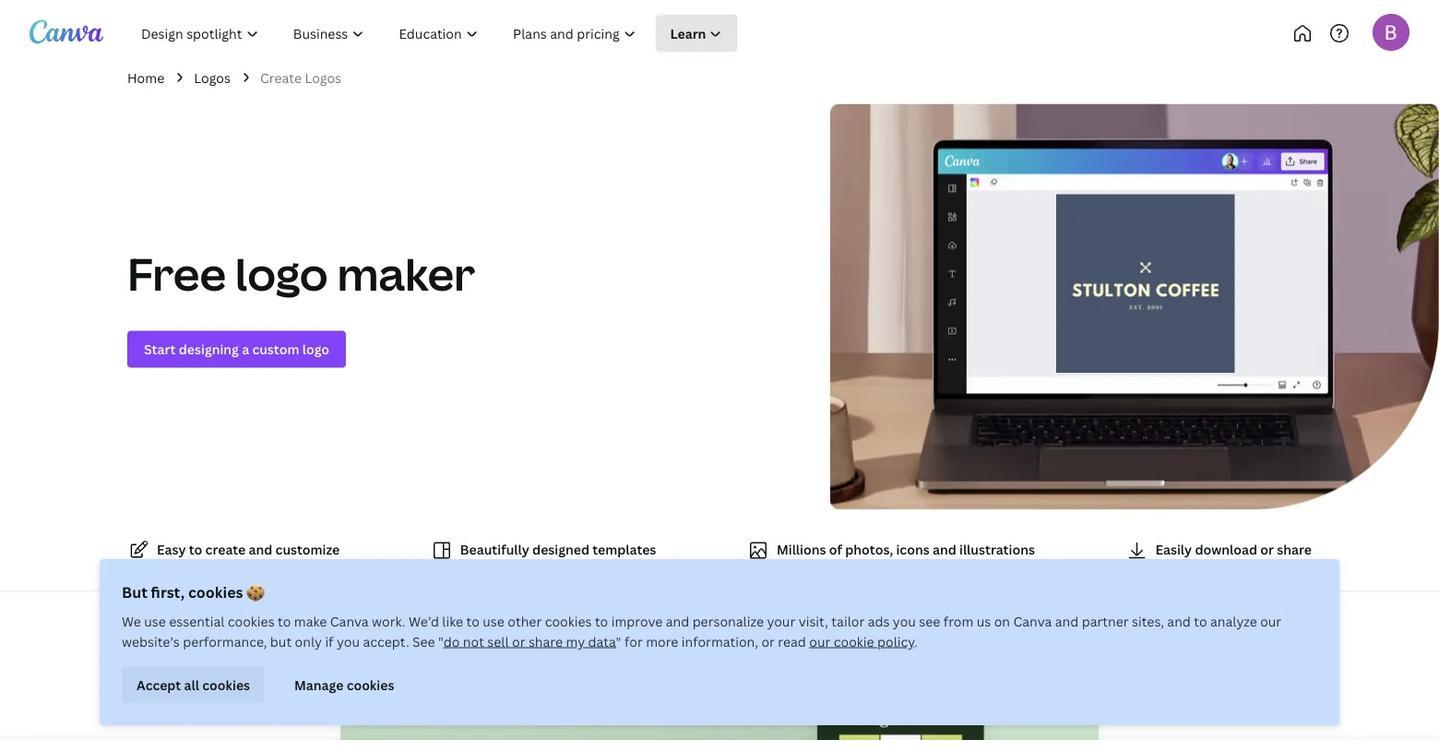 Task type: locate. For each thing, give the bounding box(es) containing it.
all
[[858, 638, 875, 658], [184, 676, 199, 693]]

our down visit,
[[810, 633, 831, 650]]

to right need
[[1077, 638, 1092, 658]]

1 horizontal spatial maker
[[745, 638, 789, 658]]

accept.
[[363, 633, 409, 650]]

1 horizontal spatial create
[[329, 662, 374, 682]]

0 horizontal spatial of
[[829, 541, 843, 558]]

to
[[189, 541, 202, 558], [278, 612, 291, 630], [467, 612, 480, 630], [595, 612, 608, 630], [1194, 612, 1208, 630], [542, 638, 557, 658], [1077, 638, 1092, 658], [671, 662, 686, 682]]

fast
[[484, 662, 511, 682]]

1 horizontal spatial canva
[[1014, 612, 1052, 630]]

1 vertical spatial our
[[810, 633, 831, 650]]

0 vertical spatial of
[[829, 541, 843, 558]]

0 horizontal spatial logos
[[194, 69, 231, 86]]

cookies up my
[[545, 612, 592, 630]]

2 canva from the left
[[1014, 612, 1052, 630]]

use up sell
[[483, 612, 505, 630]]

our
[[1261, 612, 1282, 630], [810, 633, 831, 650]]

logo,
[[446, 662, 480, 682]]

1 horizontal spatial a
[[401, 638, 410, 658]]

all inside designing a logo doesn't have to be daunting. canva's logo maker provides all of the ingredients you need to create a custom logo, fast – and free. learn how to design a logo online with ease.
[[858, 638, 875, 658]]

2 horizontal spatial you
[[1008, 638, 1034, 658]]

use
[[144, 612, 166, 630], [483, 612, 505, 630]]

cookies down 🍪
[[228, 612, 275, 630]]

and inside designing a logo doesn't have to be daunting. canva's logo maker provides all of the ingredients you need to create a custom logo, fast – and free. learn how to design a logo online with ease.
[[527, 662, 554, 682]]

a
[[401, 638, 410, 658], [378, 662, 386, 682], [739, 662, 748, 682]]

1 vertical spatial create
[[329, 662, 374, 682]]

"
[[438, 633, 444, 650], [616, 633, 622, 650]]

1 vertical spatial all
[[184, 676, 199, 693]]

2 " from the left
[[616, 633, 622, 650]]

accept all cookies button
[[122, 666, 265, 703]]

share right "download"
[[1278, 541, 1312, 558]]

your
[[767, 612, 796, 630]]

0 horizontal spatial canva
[[330, 612, 369, 630]]

other
[[508, 612, 542, 630]]

and
[[249, 541, 273, 558], [933, 541, 957, 558], [666, 612, 690, 630], [1056, 612, 1079, 630], [1168, 612, 1191, 630], [527, 662, 554, 682]]

a left 'see'
[[401, 638, 410, 658]]

accept
[[137, 676, 181, 693]]

0 horizontal spatial our
[[810, 633, 831, 650]]

0 vertical spatial our
[[1261, 612, 1282, 630]]

ease.
[[867, 662, 903, 682]]

learn
[[593, 662, 634, 682]]

you right if
[[337, 633, 360, 650]]

manage
[[294, 676, 344, 693]]

all down ads
[[858, 638, 875, 658]]

see
[[413, 633, 435, 650]]

cookies
[[188, 582, 243, 602], [228, 612, 275, 630], [545, 612, 592, 630], [202, 676, 250, 693], [347, 676, 394, 693]]

our right "analyze"
[[1261, 612, 1282, 630]]

canva right on
[[1014, 612, 1052, 630]]

1 horizontal spatial you
[[893, 612, 916, 630]]

0 horizontal spatial share
[[529, 633, 563, 650]]

1 horizontal spatial all
[[858, 638, 875, 658]]

manage cookies
[[294, 676, 394, 693]]

free logo maker
[[127, 243, 475, 304]]

of left the
[[879, 638, 894, 658]]

and right –
[[527, 662, 554, 682]]

of inside designing a logo doesn't have to be daunting. canva's logo maker provides all of the ingredients you need to create a custom logo, fast – and free. learn how to design a logo online with ease.
[[879, 638, 894, 658]]

accept all cookies
[[137, 676, 250, 693]]

cookies down designing
[[347, 676, 394, 693]]

from
[[944, 612, 974, 630]]

illustrations
[[960, 541, 1035, 558]]

work.
[[372, 612, 406, 630]]

canva up if
[[330, 612, 369, 630]]

we use essential cookies to make canva work. we'd like to use other cookies to improve and personalize your visit, tailor ads you see from us on canva and partner sites, and to analyze our website's performance, but only if you accept. see "
[[122, 612, 1282, 650]]

1 horizontal spatial of
[[879, 638, 894, 658]]

1 " from the left
[[438, 633, 444, 650]]

of
[[829, 541, 843, 558], [879, 638, 894, 658]]

1 horizontal spatial logos
[[305, 69, 342, 86]]

use up website's
[[144, 612, 166, 630]]

millions
[[777, 541, 826, 558]]

logos right create
[[305, 69, 342, 86]]

you inside designing a logo doesn't have to be daunting. canva's logo maker provides all of the ingredients you need to create a custom logo, fast – and free. learn how to design a logo online with ease.
[[1008, 638, 1034, 658]]

maker inside designing a logo doesn't have to be daunting. canva's logo maker provides all of the ingredients you need to create a custom logo, fast – and free. learn how to design a logo online with ease.
[[745, 638, 789, 658]]

1 vertical spatial maker
[[745, 638, 789, 658]]

to up data
[[595, 612, 608, 630]]

2 use from the left
[[483, 612, 505, 630]]

" right 'see'
[[438, 633, 444, 650]]

1 canva from the left
[[330, 612, 369, 630]]

0 vertical spatial all
[[858, 638, 875, 658]]

our inside we use essential cookies to make canva work. we'd like to use other cookies to improve and personalize your visit, tailor ads you see from us on canva and partner sites, and to analyze our website's performance, but only if you accept. see "
[[1261, 612, 1282, 630]]

for
[[625, 633, 643, 650]]

sell
[[488, 633, 509, 650]]

logos
[[194, 69, 231, 86], [305, 69, 342, 86]]

data
[[588, 633, 616, 650]]

make
[[294, 612, 327, 630]]

you down on
[[1008, 638, 1034, 658]]

free
[[127, 243, 226, 304]]

0 horizontal spatial "
[[438, 633, 444, 650]]

you up policy
[[893, 612, 916, 630]]

manage cookies button
[[280, 666, 409, 703]]

or right sell
[[512, 633, 526, 650]]

create down designing
[[329, 662, 374, 682]]

1 vertical spatial of
[[879, 638, 894, 658]]

you
[[893, 612, 916, 630], [337, 633, 360, 650], [1008, 638, 1034, 658]]

cafe logo image
[[1057, 194, 1235, 373]]

maker
[[337, 243, 475, 304], [745, 638, 789, 658]]

0 horizontal spatial you
[[337, 633, 360, 650]]

designing a logo doesn't have to be daunting. canva's logo maker provides all of the ingredients you need to create a custom logo, fast – and free. learn how to design a logo online with ease.
[[329, 638, 1092, 682]]

1 horizontal spatial "
[[616, 633, 622, 650]]

visit,
[[799, 612, 829, 630]]

with
[[833, 662, 864, 682]]

all right accept
[[184, 676, 199, 693]]

" left 'for'
[[616, 633, 622, 650]]

logo image
[[329, 713, 1111, 740]]

1 horizontal spatial our
[[1261, 612, 1282, 630]]

1 vertical spatial share
[[529, 633, 563, 650]]

canva's
[[653, 638, 707, 658]]

a right design
[[739, 662, 748, 682]]

0 horizontal spatial all
[[184, 676, 199, 693]]

tailor
[[832, 612, 865, 630]]

or right "download"
[[1261, 541, 1275, 558]]

of left photos,
[[829, 541, 843, 558]]

canva
[[330, 612, 369, 630], [1014, 612, 1052, 630]]

0 horizontal spatial maker
[[337, 243, 475, 304]]

create right the easy
[[205, 541, 246, 558]]

logos link
[[194, 67, 231, 88]]

0 horizontal spatial or
[[512, 633, 526, 650]]

how
[[637, 662, 667, 682]]

1 horizontal spatial share
[[1278, 541, 1312, 558]]

essential
[[169, 612, 225, 630]]

logos right home
[[194, 69, 231, 86]]

2 horizontal spatial a
[[739, 662, 748, 682]]

beautifully designed templates
[[460, 541, 657, 558]]

share down other
[[529, 633, 563, 650]]

0 vertical spatial create
[[205, 541, 246, 558]]

logo
[[235, 243, 328, 304], [413, 638, 444, 658], [711, 638, 742, 658], [751, 662, 782, 682]]

1 horizontal spatial use
[[483, 612, 505, 630]]

or left read
[[762, 633, 775, 650]]

share
[[1278, 541, 1312, 558], [529, 633, 563, 650]]

a down designing
[[378, 662, 386, 682]]

to left be
[[542, 638, 557, 658]]

0 horizontal spatial use
[[144, 612, 166, 630]]

policy
[[878, 633, 915, 650]]



Task type: vqa. For each thing, say whether or not it's contained in the screenshot.
'a' associated with Add a heading 1200 x 1080 px
no



Task type: describe. For each thing, give the bounding box(es) containing it.
the
[[897, 638, 921, 658]]

customize
[[276, 541, 340, 558]]

provides
[[792, 638, 855, 658]]

designing
[[329, 638, 398, 658]]

photos,
[[846, 541, 894, 558]]

we
[[122, 612, 141, 630]]

ads
[[868, 612, 890, 630]]

improve
[[612, 612, 663, 630]]

1 use from the left
[[144, 612, 166, 630]]

website's
[[122, 633, 180, 650]]

to up but
[[278, 612, 291, 630]]

see
[[920, 612, 941, 630]]

to right the easy
[[189, 541, 202, 558]]

have
[[504, 638, 538, 658]]

" inside we use essential cookies to make canva work. we'd like to use other cookies to improve and personalize your visit, tailor ads you see from us on canva and partner sites, and to analyze our website's performance, but only if you accept. see "
[[438, 633, 444, 650]]

easy
[[157, 541, 186, 558]]

download
[[1196, 541, 1258, 558]]

my
[[566, 633, 585, 650]]

2 logos from the left
[[305, 69, 342, 86]]

our cookie policy link
[[810, 633, 915, 650]]

and up need
[[1056, 612, 1079, 630]]

free.
[[557, 662, 590, 682]]

need
[[1038, 638, 1074, 658]]

.
[[915, 633, 918, 650]]

information,
[[682, 633, 759, 650]]

to left "analyze"
[[1194, 612, 1208, 630]]

first,
[[151, 582, 185, 602]]

custom
[[389, 662, 443, 682]]

personalize
[[693, 612, 764, 630]]

home link
[[127, 67, 164, 88]]

if
[[325, 633, 334, 650]]

to down canva's
[[671, 662, 686, 682]]

easily download or share
[[1156, 541, 1312, 558]]

home
[[127, 69, 164, 86]]

cookies down performance,
[[202, 676, 250, 693]]

performance,
[[183, 633, 267, 650]]

like
[[442, 612, 463, 630]]

2 horizontal spatial or
[[1261, 541, 1275, 558]]

partner
[[1082, 612, 1129, 630]]

easily
[[1156, 541, 1193, 558]]

and up 🍪
[[249, 541, 273, 558]]

0 horizontal spatial create
[[205, 541, 246, 558]]

but
[[122, 582, 148, 602]]

analyze
[[1211, 612, 1258, 630]]

1 logos from the left
[[194, 69, 231, 86]]

millions of photos, icons and illustrations
[[777, 541, 1035, 558]]

online
[[785, 662, 829, 682]]

read
[[778, 633, 806, 650]]

0 vertical spatial maker
[[337, 243, 475, 304]]

do not sell or share my data " for more information, or read our cookie policy .
[[444, 633, 918, 650]]

only
[[295, 633, 322, 650]]

do
[[444, 633, 460, 650]]

beautifully
[[460, 541, 530, 558]]

0 horizontal spatial a
[[378, 662, 386, 682]]

all inside button
[[184, 676, 199, 693]]

create inside designing a logo doesn't have to be daunting. canva's logo maker provides all of the ingredients you need to create a custom logo, fast – and free. learn how to design a logo online with ease.
[[329, 662, 374, 682]]

1 horizontal spatial or
[[762, 633, 775, 650]]

but first, cookies 🍪
[[122, 582, 261, 602]]

create logos
[[260, 69, 342, 86]]

and up 'do not sell or share my data " for more information, or read our cookie policy .'
[[666, 612, 690, 630]]

but
[[270, 633, 292, 650]]

to right like
[[467, 612, 480, 630]]

templates
[[593, 541, 657, 558]]

and right sites,
[[1168, 612, 1191, 630]]

on
[[995, 612, 1011, 630]]

more
[[646, 633, 679, 650]]

cookie
[[834, 633, 875, 650]]

design
[[689, 662, 736, 682]]

top level navigation element
[[126, 15, 801, 52]]

not
[[463, 633, 484, 650]]

do not sell or share my data link
[[444, 633, 616, 650]]

ingredients
[[924, 638, 1005, 658]]

icons
[[897, 541, 930, 558]]

be
[[561, 638, 579, 658]]

–
[[515, 662, 523, 682]]

0 vertical spatial share
[[1278, 541, 1312, 558]]

easy to create and customize
[[157, 541, 340, 558]]

🍪
[[247, 582, 261, 602]]

create
[[260, 69, 302, 86]]

doesn't
[[447, 638, 501, 658]]

designed
[[533, 541, 590, 558]]

sites,
[[1132, 612, 1165, 630]]

and right icons
[[933, 541, 957, 558]]

cookies up essential
[[188, 582, 243, 602]]

daunting.
[[582, 638, 649, 658]]

us
[[977, 612, 991, 630]]

we'd
[[409, 612, 439, 630]]



